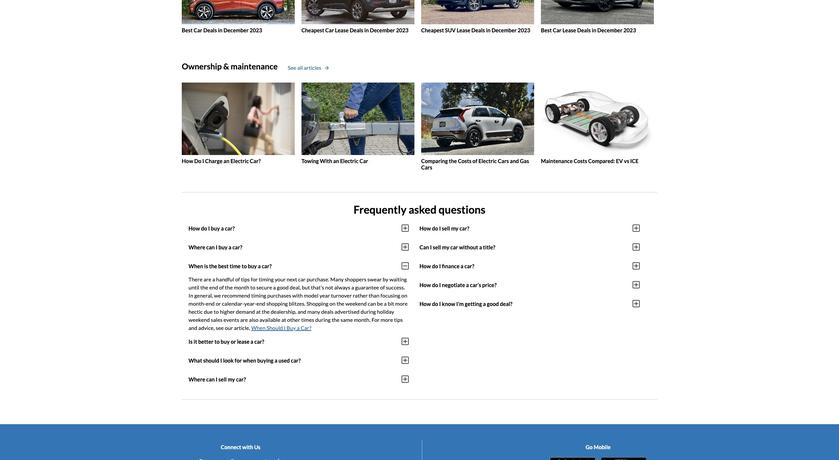 Task type: locate. For each thing, give the bounding box(es) containing it.
during up month. on the bottom left of the page
[[361, 309, 376, 315]]

december for cheapest suv lease deals in december 2023
[[492, 27, 517, 34]]

more right bit
[[395, 301, 408, 307]]

when left is
[[189, 263, 203, 270]]

in for cheapest car lease deals in december 2023
[[364, 27, 369, 34]]

4 deals from the left
[[577, 27, 591, 34]]

3 december from the left
[[492, 27, 517, 34]]

good down 'your'
[[277, 285, 289, 291]]

good left deal? on the right of the page
[[487, 301, 499, 307]]

0 horizontal spatial lease
[[335, 27, 349, 34]]

see all articles
[[288, 64, 321, 71]]

lease right the suv
[[457, 27, 471, 34]]

i right do
[[202, 158, 204, 164]]

best
[[182, 27, 193, 34], [541, 27, 552, 34]]

of inside the comparing the costs of electric cars and gas cars
[[473, 158, 478, 164]]

december for best car lease deals in december 2023
[[598, 27, 623, 34]]

plus square image for how do i finance a car?
[[633, 262, 640, 270]]

electric inside the comparing the costs of electric cars and gas cars
[[479, 158, 497, 164]]

car up but
[[298, 276, 306, 283]]

0 horizontal spatial good
[[277, 285, 289, 291]]

deals down 'cheapest car lease deals in december 2023' image
[[350, 27, 363, 34]]

0 horizontal spatial electric
[[231, 158, 249, 164]]

0 vertical spatial on
[[402, 293, 408, 299]]

an right with
[[333, 158, 339, 164]]

ice
[[631, 158, 639, 164]]

1 vertical spatial car
[[298, 276, 306, 283]]

plus square image for what should i look for when buying a used car?
[[402, 357, 409, 365]]

are down demand
[[240, 317, 248, 323]]

car inside the best car deals in december 2023 link
[[194, 27, 202, 34]]

purchases
[[267, 293, 291, 299]]

0 horizontal spatial car?
[[250, 158, 261, 164]]

0 vertical spatial during
[[361, 309, 376, 315]]

weekend down hectic
[[189, 317, 210, 323]]

can down how do i buy a car?
[[206, 244, 215, 251]]

cheapest
[[302, 27, 324, 34], [421, 27, 444, 34]]

lease for best car lease deals in december 2023
[[563, 27, 576, 34]]

3 lease from the left
[[563, 27, 576, 34]]

where for where can i buy a car?
[[189, 244, 205, 251]]

my up can i sell my car without a title?
[[451, 225, 459, 232]]

look
[[223, 358, 234, 364]]

month-
[[189, 301, 206, 307]]

0 horizontal spatial on
[[330, 301, 336, 307]]

calendar-
[[222, 301, 244, 307]]

us
[[254, 444, 261, 451]]

0 vertical spatial with
[[292, 293, 303, 299]]

timing down secure
[[251, 293, 266, 299]]

0 horizontal spatial costs
[[458, 158, 472, 164]]

a down shoppers
[[351, 285, 354, 291]]

december down best car deals in december 2023 'image'
[[224, 27, 249, 34]]

0 horizontal spatial for
[[235, 358, 242, 364]]

do for sell
[[432, 225, 438, 232]]

plus square image inside 'can i sell my car without a title?' dropdown button
[[633, 243, 640, 251]]

0 vertical spatial good
[[277, 285, 289, 291]]

4 in from the left
[[592, 27, 597, 34]]

and inside the comparing the costs of electric cars and gas cars
[[510, 158, 519, 164]]

ownership & maintenance
[[182, 61, 278, 71]]

2 cheapest from the left
[[421, 27, 444, 34]]

how up where can i buy a car?
[[189, 225, 200, 232]]

i left negotiate
[[439, 282, 441, 288]]

plus square image
[[402, 224, 409, 233], [633, 243, 640, 251], [633, 262, 640, 270], [633, 300, 640, 308], [402, 338, 409, 346]]

how do i finance a car?
[[420, 263, 475, 270]]

plus square image inside what should i look for when buying a used car? dropdown button
[[402, 357, 409, 365]]

i
[[202, 158, 204, 164], [208, 225, 210, 232], [439, 225, 441, 232], [216, 244, 218, 251], [430, 244, 432, 251], [439, 263, 441, 270], [439, 282, 441, 288], [439, 301, 441, 307], [284, 325, 286, 331], [220, 358, 222, 364], [216, 376, 218, 383]]

plus square image
[[633, 224, 640, 233], [402, 243, 409, 251], [633, 281, 640, 289], [402, 357, 409, 365], [402, 376, 409, 384]]

1 horizontal spatial more
[[395, 301, 408, 307]]

maintenance costs compared: ev vs ice image
[[541, 83, 654, 155]]

3 2023 from the left
[[518, 27, 530, 34]]

1 electric from the left
[[231, 158, 249, 164]]

2023 for cheapest suv lease deals in december 2023
[[518, 27, 530, 34]]

do
[[201, 225, 207, 232], [432, 225, 438, 232], [432, 263, 438, 270], [432, 282, 438, 288], [432, 301, 438, 307]]

sell right the can
[[433, 244, 441, 251]]

0 vertical spatial car
[[451, 244, 458, 251]]

i for how do i know i'm getting a good deal?
[[439, 301, 441, 307]]

where can i buy a car?
[[189, 244, 242, 251]]

car left without
[[451, 244, 458, 251]]

3 deals from the left
[[472, 27, 485, 34]]

deals for best car lease deals in december 2023
[[577, 27, 591, 34]]

with
[[320, 158, 332, 164]]

0 vertical spatial when
[[189, 263, 203, 270]]

how left do
[[182, 158, 193, 164]]

electric
[[231, 158, 249, 164], [340, 158, 359, 164], [479, 158, 497, 164]]

sell for how do i sell my car?
[[442, 225, 450, 232]]

2023
[[250, 27, 262, 34], [396, 27, 409, 34], [518, 27, 530, 34], [624, 27, 636, 34]]

to right better
[[215, 339, 220, 345]]

2 december from the left
[[370, 27, 395, 34]]

1 cheapest from the left
[[302, 27, 324, 34]]

1 horizontal spatial lease
[[457, 27, 471, 34]]

a right be
[[384, 301, 387, 307]]

how inside "link"
[[182, 158, 193, 164]]

plus square image inside where can i buy a car? dropdown button
[[402, 243, 409, 251]]

on up deals at left
[[330, 301, 336, 307]]

plus square image inside how do i buy a car? dropdown button
[[402, 224, 409, 233]]

best car lease deals in december 2023
[[541, 27, 636, 34]]

or inside dropdown button
[[231, 339, 236, 345]]

2 in from the left
[[364, 27, 369, 34]]

an right charge
[[224, 158, 230, 164]]

2 an from the left
[[333, 158, 339, 164]]

at up the also
[[256, 309, 261, 315]]

cars down comparing
[[421, 164, 432, 171]]

2 lease from the left
[[457, 27, 471, 34]]

i down how do i buy a car?
[[216, 244, 218, 251]]

0 vertical spatial timing
[[259, 276, 274, 283]]

comparing the costs of electric cars and gas cars image
[[421, 83, 534, 155]]

1 vertical spatial when
[[251, 325, 266, 331]]

plus square image inside where can i sell my car? dropdown button
[[402, 376, 409, 384]]

plus square image inside how do i finance a car? dropdown button
[[633, 262, 640, 270]]

costs
[[458, 158, 472, 164], [574, 158, 588, 164]]

and left gas
[[510, 158, 519, 164]]

0 vertical spatial are
[[204, 276, 211, 283]]

timing up secure
[[259, 276, 274, 283]]

used
[[279, 358, 290, 364]]

december for cheapest car lease deals in december 2023
[[370, 27, 395, 34]]

how left 'know'
[[420, 301, 431, 307]]

do for buy
[[201, 225, 207, 232]]

when is the best time to buy a car?
[[189, 263, 272, 270]]

1 vertical spatial my
[[442, 244, 450, 251]]

i for where can i sell my car?
[[216, 376, 218, 383]]

towing with an electric car image
[[302, 83, 415, 155]]

getting
[[465, 301, 482, 307]]

advice,
[[198, 325, 215, 331]]

same
[[341, 317, 353, 323]]

1 horizontal spatial tips
[[394, 317, 403, 323]]

1 vertical spatial sell
[[433, 244, 441, 251]]

it
[[194, 339, 197, 345]]

with up blitzes.
[[292, 293, 303, 299]]

towing with an electric car
[[302, 158, 368, 164]]

lease for cheapest car lease deals in december 2023
[[335, 27, 349, 34]]

sell down look
[[219, 376, 227, 383]]

0 vertical spatial car?
[[250, 158, 261, 164]]

0 horizontal spatial more
[[381, 317, 393, 323]]

car for best car lease deals in december 2023
[[553, 27, 562, 34]]

how for how do i know i'm getting a good deal?
[[420, 301, 431, 307]]

car inside 'towing with an electric car' link
[[360, 158, 368, 164]]

lease for cheapest suv lease deals in december 2023
[[457, 27, 471, 34]]

the inside the comparing the costs of electric cars and gas cars
[[449, 158, 457, 164]]

2 vertical spatial my
[[228, 376, 235, 383]]

plus square image inside how do i know i'm getting a good deal? dropdown button
[[633, 300, 640, 308]]

how do i charge an electric car?
[[182, 158, 261, 164]]

do
[[194, 158, 201, 164]]

there are a handful of tips for timing your next car purchase. many shoppers swear by waiting until the end of the month to secure a good deal, but that's not always a guarantee of success. in general, we recommend timing purchases with model year turnover rather than focusing on month-end or calendar-year-end shopping blitzes. shopping on the weekend can be a bit more hectic due to higher demand at the dealership, and many deals advertised during holiday weekend sales events are also available at other times during the same month. for more tips and advice, see our article,
[[189, 276, 408, 331]]

how do i buy a car? button
[[189, 219, 409, 238]]

and down blitzes.
[[298, 309, 306, 315]]

1 horizontal spatial costs
[[574, 158, 588, 164]]

cars left gas
[[498, 158, 509, 164]]

during down deals at left
[[315, 317, 331, 323]]

0 vertical spatial can
[[206, 244, 215, 251]]

an inside 'towing with an electric car' link
[[333, 158, 339, 164]]

when for when is the best time to buy a car?
[[189, 263, 203, 270]]

with
[[292, 293, 303, 299], [242, 444, 253, 451]]

0 vertical spatial sell
[[442, 225, 450, 232]]

or down we
[[216, 301, 221, 307]]

0 horizontal spatial are
[[204, 276, 211, 283]]

0 vertical spatial weekend
[[346, 301, 367, 307]]

how inside 'dropdown button'
[[420, 225, 431, 232]]

2 best from the left
[[541, 27, 552, 34]]

lease down best car lease deals in december 2023 'image'
[[563, 27, 576, 34]]

can down should
[[206, 376, 215, 383]]

0 horizontal spatial my
[[228, 376, 235, 383]]

know
[[442, 301, 456, 307]]

0 horizontal spatial when
[[189, 263, 203, 270]]

deals for cheapest suv lease deals in december 2023
[[472, 27, 485, 34]]

1 in from the left
[[218, 27, 223, 34]]

my inside where can i sell my car? dropdown button
[[228, 376, 235, 383]]

1 where from the top
[[189, 244, 205, 251]]

electric inside "link"
[[231, 158, 249, 164]]

do left negotiate
[[432, 282, 438, 288]]

car? down questions
[[460, 225, 470, 232]]

2 horizontal spatial my
[[451, 225, 459, 232]]

end
[[209, 285, 218, 291], [206, 301, 215, 307], [257, 301, 265, 307]]

in inside best car lease deals in december 2023 link
[[592, 27, 597, 34]]

2 deals from the left
[[350, 27, 363, 34]]

do for negotiate
[[432, 282, 438, 288]]

see
[[216, 325, 224, 331]]

do left finance
[[432, 263, 438, 270]]

is
[[189, 339, 193, 345]]

do left 'know'
[[432, 301, 438, 307]]

car inside best car lease deals in december 2023 link
[[553, 27, 562, 34]]

1 vertical spatial and
[[298, 309, 306, 315]]

in inside the best car deals in december 2023 link
[[218, 27, 223, 34]]

ownership
[[182, 61, 222, 71]]

tips up the month
[[241, 276, 250, 283]]

i for how do i finance a car?
[[439, 263, 441, 270]]

car? up secure
[[262, 263, 272, 270]]

i'm
[[457, 301, 464, 307]]

0 vertical spatial and
[[510, 158, 519, 164]]

many
[[307, 309, 320, 315]]

in for best car lease deals in december 2023
[[592, 27, 597, 34]]

1 an from the left
[[224, 158, 230, 164]]

0 horizontal spatial at
[[256, 309, 261, 315]]

best car deals in december 2023
[[182, 27, 262, 34]]

in down "cheapest suv lease deals in december 2023" 'image'
[[486, 27, 491, 34]]

can for where can i buy a car?
[[206, 244, 215, 251]]

how do i sell my car?
[[420, 225, 470, 232]]

0 vertical spatial for
[[251, 276, 258, 283]]

deals
[[203, 27, 217, 34], [350, 27, 363, 34], [472, 27, 485, 34], [577, 27, 591, 34]]

for right look
[[235, 358, 242, 364]]

1 horizontal spatial cars
[[498, 158, 509, 164]]

plus square image inside how do i negotiate a car's price? dropdown button
[[633, 281, 640, 289]]

how for how do i buy a car?
[[189, 225, 200, 232]]

2 horizontal spatial lease
[[563, 27, 576, 34]]

3 electric from the left
[[479, 158, 497, 164]]

i left look
[[220, 358, 222, 364]]

1 vertical spatial car?
[[301, 325, 312, 331]]

1 horizontal spatial car
[[451, 244, 458, 251]]

sell inside 'dropdown button'
[[442, 225, 450, 232]]

the inside dropdown button
[[209, 263, 217, 270]]

weekend
[[346, 301, 367, 307], [189, 317, 210, 323]]

to right time
[[242, 263, 247, 270]]

or left the lease
[[231, 339, 236, 345]]

a right finance
[[461, 263, 464, 270]]

do up where can i buy a car?
[[201, 225, 207, 232]]

1 horizontal spatial with
[[292, 293, 303, 299]]

are
[[204, 276, 211, 283], [240, 317, 248, 323]]

1 vertical spatial for
[[235, 358, 242, 364]]

with left us
[[242, 444, 253, 451]]

2 vertical spatial sell
[[219, 376, 227, 383]]

0 vertical spatial or
[[216, 301, 221, 307]]

0 horizontal spatial during
[[315, 317, 331, 323]]

4 2023 from the left
[[624, 27, 636, 34]]

buy
[[211, 225, 220, 232], [219, 244, 228, 251], [248, 263, 257, 270], [221, 339, 230, 345]]

1 horizontal spatial are
[[240, 317, 248, 323]]

0 horizontal spatial an
[[224, 158, 230, 164]]

1 best from the left
[[182, 27, 193, 34]]

1 horizontal spatial on
[[402, 293, 408, 299]]

costs right comparing
[[458, 158, 472, 164]]

can
[[206, 244, 215, 251], [368, 301, 376, 307], [206, 376, 215, 383]]

in inside cheapest car lease deals in december 2023 link
[[364, 27, 369, 34]]

when inside dropdown button
[[189, 263, 203, 270]]

charge
[[205, 158, 223, 164]]

better
[[198, 339, 214, 345]]

download on the app store image
[[550, 458, 596, 461]]

2 horizontal spatial sell
[[442, 225, 450, 232]]

i down should
[[216, 376, 218, 383]]

connect with us
[[221, 444, 261, 451]]

1 horizontal spatial good
[[487, 301, 499, 307]]

a up where can i buy a car?
[[221, 225, 224, 232]]

how down the can
[[420, 263, 431, 270]]

0 vertical spatial where
[[189, 244, 205, 251]]

1 vertical spatial are
[[240, 317, 248, 323]]

maintenance
[[231, 61, 278, 71]]

next
[[287, 276, 297, 283]]

best car deals in december 2023 link
[[182, 0, 295, 34]]

lease inside cheapest suv lease deals in december 2023 link
[[457, 27, 471, 34]]

buy right time
[[248, 263, 257, 270]]

0 horizontal spatial and
[[189, 325, 197, 331]]

for inside dropdown button
[[235, 358, 242, 364]]

1 horizontal spatial my
[[442, 244, 450, 251]]

in down best car deals in december 2023 'image'
[[218, 27, 223, 34]]

lease inside cheapest car lease deals in december 2023 link
[[335, 27, 349, 34]]

on down success. on the left
[[402, 293, 408, 299]]

costs inside the comparing the costs of electric cars and gas cars
[[458, 158, 472, 164]]

i inside 'dropdown button'
[[439, 225, 441, 232]]

where down what
[[189, 376, 205, 383]]

0 horizontal spatial cheapest
[[302, 27, 324, 34]]

when down the also
[[251, 325, 266, 331]]

2 horizontal spatial electric
[[479, 158, 497, 164]]

0 horizontal spatial car
[[298, 276, 306, 283]]

1 horizontal spatial sell
[[433, 244, 441, 251]]

how do i know i'm getting a good deal?
[[420, 301, 513, 307]]

can left be
[[368, 301, 376, 307]]

1 horizontal spatial electric
[[340, 158, 359, 164]]

compared:
[[589, 158, 615, 164]]

1 vertical spatial or
[[231, 339, 236, 345]]

end up we
[[209, 285, 218, 291]]

2 where from the top
[[189, 376, 205, 383]]

title?
[[483, 244, 496, 251]]

plus square image inside is it better to buy or lease a car? dropdown button
[[402, 338, 409, 346]]

the right is
[[209, 263, 217, 270]]

month
[[234, 285, 249, 291]]

plus square image inside how do i sell my car? 'dropdown button'
[[633, 224, 640, 233]]

1 horizontal spatial an
[[333, 158, 339, 164]]

0 vertical spatial at
[[256, 309, 261, 315]]

the right comparing
[[449, 158, 457, 164]]

car? down what should i look for when buying a used car? at the left
[[236, 376, 246, 383]]

can i sell my car without a title?
[[420, 244, 496, 251]]

do for finance
[[432, 263, 438, 270]]

suv
[[445, 27, 456, 34]]

plus square image for how do i sell my car?
[[633, 224, 640, 233]]

1 lease from the left
[[335, 27, 349, 34]]

1 vertical spatial more
[[381, 317, 393, 323]]

0 vertical spatial my
[[451, 225, 459, 232]]

month.
[[354, 317, 371, 323]]

how do i negotiate a car's price?
[[420, 282, 497, 288]]

in down 'cheapest car lease deals in december 2023' image
[[364, 27, 369, 34]]

when should i buy a car?
[[251, 325, 312, 331]]

shopping
[[267, 301, 288, 307]]

in
[[189, 293, 193, 299]]

1 vertical spatial can
[[368, 301, 376, 307]]

my inside how do i sell my car? 'dropdown button'
[[451, 225, 459, 232]]

2 costs from the left
[[574, 158, 588, 164]]

when
[[243, 358, 256, 364]]

1 vertical spatial weekend
[[189, 317, 210, 323]]

buying
[[257, 358, 274, 364]]

at down dealership,
[[282, 317, 286, 323]]

0 horizontal spatial sell
[[219, 376, 227, 383]]

best car deals in december 2023 image
[[182, 0, 295, 24]]

1 horizontal spatial or
[[231, 339, 236, 345]]

4 december from the left
[[598, 27, 623, 34]]

0 horizontal spatial with
[[242, 444, 253, 451]]

plus square image for is it better to buy or lease a car?
[[402, 338, 409, 346]]

3 in from the left
[[486, 27, 491, 34]]

good inside how do i know i'm getting a good deal? dropdown button
[[487, 301, 499, 307]]

i up can i sell my car without a title?
[[439, 225, 441, 232]]

car?
[[250, 158, 261, 164], [301, 325, 312, 331]]

how do i charge an electric car? image
[[182, 83, 295, 155]]

1 horizontal spatial best
[[541, 27, 552, 34]]

1 horizontal spatial for
[[251, 276, 258, 283]]

lease inside best car lease deals in december 2023 link
[[563, 27, 576, 34]]

2 vertical spatial can
[[206, 376, 215, 383]]

1 costs from the left
[[458, 158, 472, 164]]

cheapest for cheapest car lease deals in december 2023
[[302, 27, 324, 34]]

2023 for best car lease deals in december 2023
[[624, 27, 636, 34]]

1 vertical spatial timing
[[251, 293, 266, 299]]

purchase.
[[307, 276, 329, 283]]

the down turnover
[[337, 301, 345, 307]]

1 vertical spatial at
[[282, 317, 286, 323]]

1 horizontal spatial weekend
[[346, 301, 367, 307]]

best for best car lease deals in december 2023
[[541, 27, 552, 34]]

i for where can i buy a car?
[[216, 244, 218, 251]]

shopping
[[307, 301, 329, 307]]

in inside cheapest suv lease deals in december 2023 link
[[486, 27, 491, 34]]

weekend down rather
[[346, 301, 367, 307]]

are right there
[[204, 276, 211, 283]]

i left buy
[[284, 325, 286, 331]]

shoppers
[[345, 276, 367, 283]]

advertised
[[335, 309, 360, 315]]

in
[[218, 27, 223, 34], [364, 27, 369, 34], [486, 27, 491, 34], [592, 27, 597, 34]]

0 horizontal spatial best
[[182, 27, 193, 34]]

0 horizontal spatial tips
[[241, 276, 250, 283]]

a
[[221, 225, 224, 232], [229, 244, 231, 251], [479, 244, 482, 251], [258, 263, 261, 270], [461, 263, 464, 270], [212, 276, 215, 283], [466, 282, 469, 288], [273, 285, 276, 291], [351, 285, 354, 291], [384, 301, 387, 307], [483, 301, 486, 307], [297, 325, 300, 331], [251, 339, 253, 345], [275, 358, 278, 364]]

articles
[[304, 64, 321, 71]]

2023 for cheapest car lease deals in december 2023
[[396, 27, 409, 34]]

and left advice,
[[189, 325, 197, 331]]

1 vertical spatial good
[[487, 301, 499, 307]]

1 vertical spatial tips
[[394, 317, 403, 323]]

until
[[189, 285, 199, 291]]

lease down 'cheapest car lease deals in december 2023' image
[[335, 27, 349, 34]]

do inside 'dropdown button'
[[432, 225, 438, 232]]

cheapest suv lease deals in december 2023 image
[[421, 0, 534, 24]]

2 horizontal spatial and
[[510, 158, 519, 164]]

0 vertical spatial more
[[395, 301, 408, 307]]

1 horizontal spatial when
[[251, 325, 266, 331]]

1 horizontal spatial and
[[298, 309, 306, 315]]

i inside "link"
[[202, 158, 204, 164]]

rather
[[353, 293, 368, 299]]

due
[[204, 309, 213, 315]]

car inside cheapest car lease deals in december 2023 link
[[325, 27, 334, 34]]

1 horizontal spatial cheapest
[[421, 27, 444, 34]]

go
[[586, 444, 593, 451]]

i up where can i buy a car?
[[208, 225, 210, 232]]

december down 'cheapest car lease deals in december 2023' image
[[370, 27, 395, 34]]

i for how do i sell my car?
[[439, 225, 441, 232]]

2 2023 from the left
[[396, 27, 409, 34]]

0 horizontal spatial or
[[216, 301, 221, 307]]

1 vertical spatial where
[[189, 376, 205, 383]]

sell
[[442, 225, 450, 232], [433, 244, 441, 251], [219, 376, 227, 383]]

plus square image for where can i buy a car?
[[402, 243, 409, 251]]

costs left compared:
[[574, 158, 588, 164]]

can for where can i sell my car?
[[206, 376, 215, 383]]



Task type: vqa. For each thing, say whether or not it's contained in the screenshot.
start purchase button
no



Task type: describe. For each thing, give the bounding box(es) containing it.
swear
[[368, 276, 382, 283]]

is
[[204, 263, 208, 270]]

&
[[223, 61, 229, 71]]

a right getting
[[483, 301, 486, 307]]

1 horizontal spatial during
[[361, 309, 376, 315]]

not
[[325, 285, 333, 291]]

deals for cheapest car lease deals in december 2023
[[350, 27, 363, 34]]

waiting
[[390, 276, 407, 283]]

a right buy
[[297, 325, 300, 331]]

when is the best time to buy a car? button
[[189, 257, 409, 276]]

car's
[[470, 282, 481, 288]]

success.
[[386, 285, 405, 291]]

but
[[302, 285, 310, 291]]

time
[[230, 263, 241, 270]]

be
[[377, 301, 383, 307]]

should
[[203, 358, 219, 364]]

turnover
[[331, 293, 352, 299]]

guarantee
[[355, 285, 379, 291]]

dealership,
[[271, 309, 297, 315]]

car for best car deals in december 2023
[[194, 27, 202, 34]]

1 december from the left
[[224, 27, 249, 34]]

a up when is the best time to buy a car?
[[229, 244, 231, 251]]

events
[[224, 317, 239, 323]]

car? up where can i buy a car?
[[225, 225, 235, 232]]

how do i negotiate a car's price? button
[[420, 276, 640, 295]]

car? inside 'dropdown button'
[[460, 225, 470, 232]]

year
[[320, 293, 330, 299]]

end up the due
[[206, 301, 215, 307]]

general,
[[194, 293, 213, 299]]

gas
[[520, 158, 529, 164]]

also
[[249, 317, 259, 323]]

times
[[301, 317, 314, 323]]

higher
[[220, 309, 235, 315]]

plus square image for how do i negotiate a car's price?
[[633, 281, 640, 289]]

buy down our
[[221, 339, 230, 345]]

my inside 'can i sell my car without a title?' dropdown button
[[442, 244, 450, 251]]

the up general,
[[200, 285, 208, 291]]

we
[[214, 293, 221, 299]]

buy up best
[[219, 244, 228, 251]]

go mobile
[[586, 444, 611, 451]]

is it better to buy or lease a car? button
[[189, 332, 409, 351]]

that's
[[311, 285, 324, 291]]

best for best car deals in december 2023
[[182, 27, 193, 34]]

can i sell my car without a title? button
[[420, 238, 640, 257]]

plus square image for where can i sell my car?
[[402, 376, 409, 384]]

sales
[[211, 317, 223, 323]]

comparing
[[421, 158, 448, 164]]

the up "available"
[[262, 309, 270, 315]]

a left handful
[[212, 276, 215, 283]]

how do i finance a car? button
[[420, 257, 640, 276]]

do for know
[[432, 301, 438, 307]]

end left shopping
[[257, 301, 265, 307]]

by
[[383, 276, 389, 283]]

there
[[189, 276, 203, 283]]

comparing the costs of electric cars and gas cars link
[[421, 83, 534, 171]]

finance
[[442, 263, 460, 270]]

where can i sell my car? button
[[189, 370, 409, 389]]

towing with an electric car link
[[302, 83, 415, 164]]

car? inside "link"
[[250, 158, 261, 164]]

how do i know i'm getting a good deal? button
[[420, 295, 640, 314]]

recommend
[[222, 293, 250, 299]]

0 vertical spatial tips
[[241, 276, 250, 283]]

without
[[459, 244, 478, 251]]

for inside the there are a handful of tips for timing your next car purchase. many shoppers swear by waiting until the end of the month to secure a good deal, but that's not always a guarantee of success. in general, we recommend timing purchases with model year turnover rather than focusing on month-end or calendar-year-end shopping blitzes. shopping on the weekend can be a bit more hectic due to higher demand at the dealership, and many deals advertised during holiday weekend sales events are also available at other times during the same month. for more tips and advice, see our article,
[[251, 276, 258, 283]]

minus square image
[[402, 262, 409, 270]]

see all articles link
[[288, 64, 329, 72]]

1 2023 from the left
[[250, 27, 262, 34]]

to right the due
[[214, 309, 219, 315]]

how do i buy a car?
[[189, 225, 235, 232]]

connect
[[221, 444, 241, 451]]

1 vertical spatial during
[[315, 317, 331, 323]]

car inside the there are a handful of tips for timing your next car purchase. many shoppers swear by waiting until the end of the month to secure a good deal, but that's not always a guarantee of success. in general, we recommend timing purchases with model year turnover rather than focusing on month-end or calendar-year-end shopping blitzes. shopping on the weekend can be a bit more hectic due to higher demand at the dealership, and many deals advertised during holiday weekend sales events are also available at other times during the same month. for more tips and advice, see our article,
[[298, 276, 306, 283]]

2 vertical spatial and
[[189, 325, 197, 331]]

sell for where can i sell my car?
[[219, 376, 227, 383]]

cheapest suv lease deals in december 2023 link
[[421, 0, 534, 34]]

always
[[334, 285, 350, 291]]

car? up time
[[233, 244, 242, 251]]

best car lease deals in december 2023 image
[[541, 0, 654, 24]]

holiday
[[377, 309, 394, 315]]

how for how do i charge an electric car?
[[182, 158, 193, 164]]

what should i look for when buying a used car?
[[189, 358, 301, 364]]

good inside the there are a handful of tips for timing your next car purchase. many shoppers swear by waiting until the end of the month to secure a good deal, but that's not always a guarantee of success. in general, we recommend timing purchases with model year turnover rather than focusing on month-end or calendar-year-end shopping blitzes. shopping on the weekend can be a bit more hectic due to higher demand at the dealership, and many deals advertised during holiday weekend sales events are also available at other times during the same month. for more tips and advice, see our article,
[[277, 285, 289, 291]]

cheapest for cheapest suv lease deals in december 2023
[[421, 27, 444, 34]]

car? right the lease
[[254, 339, 264, 345]]

how for how do i negotiate a car's price?
[[420, 282, 431, 288]]

when for when should i buy a car?
[[251, 325, 266, 331]]

in for cheapest suv lease deals in december 2023
[[486, 27, 491, 34]]

a left title?
[[479, 244, 482, 251]]

i for how do i negotiate a car's price?
[[439, 282, 441, 288]]

plus square image for how do i know i'm getting a good deal?
[[633, 300, 640, 308]]

should
[[267, 325, 283, 331]]

can
[[420, 244, 429, 251]]

a left "car's"
[[466, 282, 469, 288]]

how for how do i finance a car?
[[420, 263, 431, 270]]

plus square image for can i sell my car without a title?
[[633, 243, 640, 251]]

my for where can i sell my car?
[[228, 376, 235, 383]]

1 horizontal spatial car?
[[301, 325, 312, 331]]

how do i sell my car? button
[[420, 219, 640, 238]]

i right the can
[[430, 244, 432, 251]]

1 deals from the left
[[203, 27, 217, 34]]

the left "same"
[[332, 317, 340, 323]]

where can i sell my car?
[[189, 376, 246, 383]]

can inside the there are a handful of tips for timing your next car purchase. many shoppers swear by waiting until the end of the month to secure a good deal, but that's not always a guarantee of success. in general, we recommend timing purchases with model year turnover rather than focusing on month-end or calendar-year-end shopping blitzes. shopping on the weekend can be a bit more hectic due to higher demand at the dealership, and many deals advertised during holiday weekend sales events are also available at other times during the same month. for more tips and advice, see our article,
[[368, 301, 376, 307]]

0 horizontal spatial weekend
[[189, 317, 210, 323]]

car inside dropdown button
[[451, 244, 458, 251]]

1 horizontal spatial at
[[282, 317, 286, 323]]

arrow right image
[[325, 66, 329, 71]]

car? right used
[[291, 358, 301, 364]]

demand
[[236, 309, 255, 315]]

0 horizontal spatial cars
[[421, 164, 432, 171]]

for
[[372, 317, 380, 323]]

i for how do i charge an electric car?
[[202, 158, 204, 164]]

than
[[369, 293, 380, 299]]

frequently asked questions
[[354, 203, 486, 216]]

plus square image for how do i buy a car?
[[402, 224, 409, 233]]

your
[[275, 276, 286, 283]]

1 vertical spatial with
[[242, 444, 253, 451]]

deal?
[[500, 301, 513, 307]]

vs
[[624, 158, 630, 164]]

best
[[218, 263, 229, 270]]

frequently
[[354, 203, 407, 216]]

the down handful
[[225, 285, 233, 291]]

questions
[[439, 203, 486, 216]]

where for where can i sell my car?
[[189, 376, 205, 383]]

where can i buy a car? button
[[189, 238, 409, 257]]

towing
[[302, 158, 319, 164]]

2 electric from the left
[[340, 158, 359, 164]]

i for when should i buy a car?
[[284, 325, 286, 331]]

cheapest suv lease deals in december 2023
[[421, 27, 530, 34]]

many
[[331, 276, 344, 283]]

cheapest car lease deals in december 2023 image
[[302, 0, 415, 24]]

a up purchases
[[273, 285, 276, 291]]

available
[[260, 317, 280, 323]]

handful
[[216, 276, 234, 283]]

car for cheapest car lease deals in december 2023
[[325, 27, 334, 34]]

buy up where can i buy a car?
[[211, 225, 220, 232]]

how do i charge an electric car? link
[[182, 83, 295, 164]]

best car lease deals in december 2023 link
[[541, 0, 654, 34]]

bit
[[388, 301, 394, 307]]

with inside the there are a handful of tips for timing your next car purchase. many shoppers swear by waiting until the end of the month to secure a good deal, but that's not always a guarantee of success. in general, we recommend timing purchases with model year turnover rather than focusing on month-end or calendar-year-end shopping blitzes. shopping on the weekend can be a bit more hectic due to higher demand at the dealership, and many deals advertised during holiday weekend sales events are also available at other times during the same month. for more tips and advice, see our article,
[[292, 293, 303, 299]]

my for how do i sell my car?
[[451, 225, 459, 232]]

a up secure
[[258, 263, 261, 270]]

i for what should i look for when buying a used car?
[[220, 358, 222, 364]]

lease
[[237, 339, 250, 345]]

when should i buy a car? link
[[251, 325, 312, 331]]

1 vertical spatial on
[[330, 301, 336, 307]]

or inside the there are a handful of tips for timing your next car purchase. many shoppers swear by waiting until the end of the month to secure a good deal, but that's not always a guarantee of success. in general, we recommend timing purchases with model year turnover rather than focusing on month-end or calendar-year-end shopping blitzes. shopping on the weekend can be a bit more hectic due to higher demand at the dealership, and many deals advertised during holiday weekend sales events are also available at other times during the same month. for more tips and advice, see our article,
[[216, 301, 221, 307]]

other
[[287, 317, 300, 323]]

car? right finance
[[465, 263, 475, 270]]

an inside how do i charge an electric car? "link"
[[224, 158, 230, 164]]

i for how do i buy a car?
[[208, 225, 210, 232]]

to right the month
[[250, 285, 255, 291]]

ev
[[616, 158, 623, 164]]

a left used
[[275, 358, 278, 364]]

get it on google play image
[[601, 458, 647, 461]]

a right the lease
[[251, 339, 253, 345]]

focusing
[[381, 293, 400, 299]]

how for how do i sell my car?
[[420, 225, 431, 232]]



